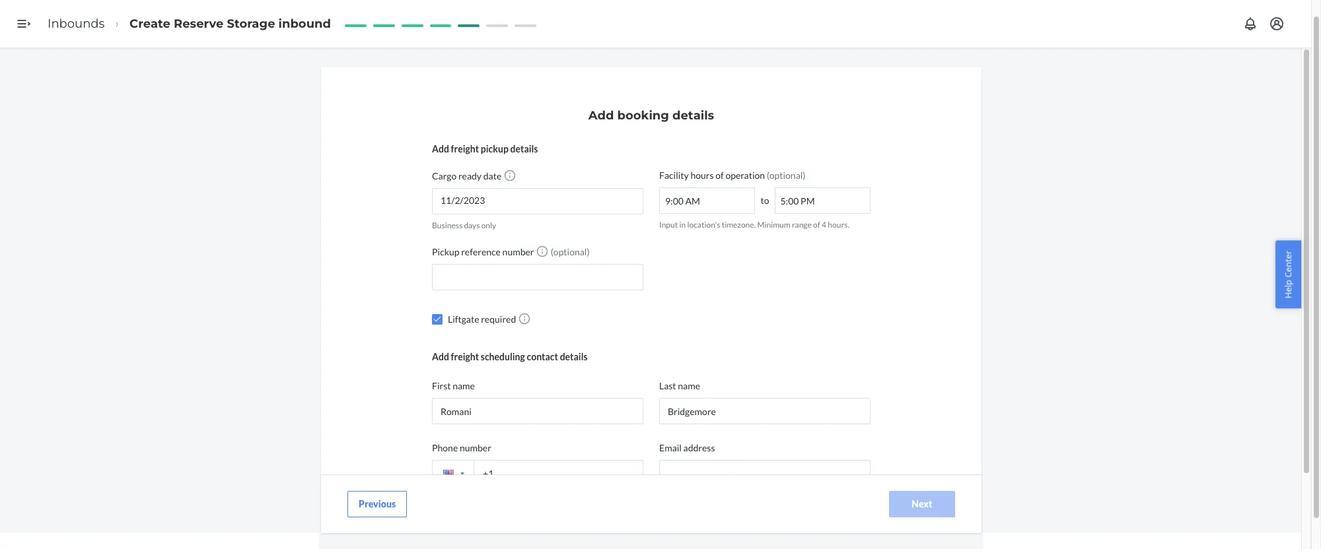 Task type: describe. For each thing, give the bounding box(es) containing it.
operation
[[726, 170, 765, 181]]

pickup
[[481, 143, 509, 155]]

location's
[[688, 220, 720, 230]]

freight for scheduling
[[451, 352, 479, 363]]

inbounds link
[[48, 16, 105, 31]]

ready
[[459, 170, 482, 182]]

contact
[[527, 352, 558, 363]]

0 horizontal spatial (optional)
[[549, 247, 590, 258]]

center
[[1283, 251, 1295, 278]]

address
[[684, 443, 715, 454]]

liftgate required
[[448, 314, 516, 325]]

create
[[130, 16, 170, 31]]

required
[[481, 314, 516, 325]]

reference
[[461, 247, 501, 258]]

storage
[[227, 16, 275, 31]]

add booking details
[[589, 108, 714, 123]]

in
[[680, 220, 686, 230]]

freight for pickup
[[451, 143, 479, 155]]

add freight scheduling contact details
[[432, 352, 588, 363]]

open navigation image
[[16, 16, 32, 32]]

add for add freight scheduling contact details
[[432, 352, 449, 363]]

1 horizontal spatial (optional)
[[767, 170, 806, 181]]

breadcrumbs navigation
[[37, 4, 342, 43]]

0 horizontal spatial details
[[510, 143, 538, 155]]

open notifications image
[[1243, 16, 1259, 32]]

hours.
[[828, 220, 850, 230]]

next
[[912, 499, 933, 510]]

11/2/2023
[[441, 195, 485, 206]]

add freight pickup details
[[432, 143, 538, 155]]

phone number
[[432, 443, 491, 454]]

facility
[[659, 170, 689, 181]]

last name
[[659, 381, 700, 392]]

business days only
[[432, 221, 496, 231]]

next button
[[889, 492, 955, 518]]

inbounds
[[48, 16, 105, 31]]

name for first name
[[453, 381, 475, 392]]

cargo ready date
[[432, 170, 502, 182]]

first name
[[432, 381, 475, 392]]

input
[[659, 220, 678, 230]]



Task type: vqa. For each thing, say whether or not it's contained in the screenshot.
Add Freight Pickup Details
yes



Task type: locate. For each thing, give the bounding box(es) containing it.
1 horizontal spatial details
[[560, 352, 588, 363]]

0 horizontal spatial name
[[453, 381, 475, 392]]

add left booking on the top of the page
[[589, 108, 614, 123]]

input in location's timezone. minimum range of 4 hours.
[[659, 220, 850, 230]]

facility hours of operation (optional)
[[659, 170, 806, 181]]

details right contact
[[560, 352, 588, 363]]

of
[[716, 170, 724, 181], [813, 220, 821, 230]]

name for last name
[[678, 381, 700, 392]]

0 vertical spatial add
[[589, 108, 614, 123]]

freight
[[451, 143, 479, 155], [451, 352, 479, 363]]

0 vertical spatial number
[[503, 247, 534, 258]]

details right booking on the top of the page
[[673, 108, 714, 123]]

name right the 'last'
[[678, 381, 700, 392]]

number
[[503, 247, 534, 258], [460, 443, 491, 454]]

help center button
[[1276, 241, 1302, 309]]

2 vertical spatial details
[[560, 352, 588, 363]]

name
[[453, 381, 475, 392], [678, 381, 700, 392]]

name right first
[[453, 381, 475, 392]]

add for add booking details
[[589, 108, 614, 123]]

minimum
[[757, 220, 791, 230]]

1 vertical spatial (optional)
[[549, 247, 590, 258]]

scheduling
[[481, 352, 525, 363]]

4
[[822, 220, 827, 230]]

liftgate
[[448, 314, 479, 325]]

help
[[1283, 280, 1295, 299]]

number up united states: + 1 icon on the left bottom of page
[[460, 443, 491, 454]]

open account menu image
[[1269, 16, 1285, 32]]

1 horizontal spatial number
[[503, 247, 534, 258]]

1 vertical spatial of
[[813, 220, 821, 230]]

first
[[432, 381, 451, 392]]

create reserve storage inbound
[[130, 16, 331, 31]]

add up first
[[432, 352, 449, 363]]

days
[[464, 221, 480, 231]]

last
[[659, 381, 676, 392]]

email address
[[659, 443, 715, 454]]

date
[[483, 170, 502, 182]]

inbound
[[279, 16, 331, 31]]

1 horizontal spatial name
[[678, 381, 700, 392]]

2 name from the left
[[678, 381, 700, 392]]

booking
[[617, 108, 669, 123]]

united states: + 1 image
[[461, 473, 465, 475]]

1 name from the left
[[453, 381, 475, 392]]

0 horizontal spatial number
[[460, 443, 491, 454]]

1 freight from the top
[[451, 143, 479, 155]]

freight up cargo ready date
[[451, 143, 479, 155]]

range
[[792, 220, 812, 230]]

1 horizontal spatial of
[[813, 220, 821, 230]]

2 freight from the top
[[451, 352, 479, 363]]

1 vertical spatial add
[[432, 143, 449, 155]]

number right reference
[[503, 247, 534, 258]]

pickup
[[432, 247, 460, 258]]

add up cargo
[[432, 143, 449, 155]]

previous button
[[348, 492, 407, 518]]

None text field
[[432, 399, 644, 425]]

email
[[659, 443, 682, 454]]

0 vertical spatial of
[[716, 170, 724, 181]]

business
[[432, 221, 463, 231]]

1 vertical spatial freight
[[451, 352, 479, 363]]

2 vertical spatial add
[[432, 352, 449, 363]]

add
[[589, 108, 614, 123], [432, 143, 449, 155], [432, 352, 449, 363]]

0 horizontal spatial of
[[716, 170, 724, 181]]

details right pickup
[[510, 143, 538, 155]]

phone
[[432, 443, 458, 454]]

0 vertical spatial freight
[[451, 143, 479, 155]]

hours
[[691, 170, 714, 181]]

help center
[[1283, 251, 1295, 299]]

2 horizontal spatial details
[[673, 108, 714, 123]]

(optional)
[[767, 170, 806, 181], [549, 247, 590, 258]]

pickup reference number
[[432, 247, 534, 258]]

only
[[481, 221, 496, 231]]

of left 4 in the right of the page
[[813, 220, 821, 230]]

0 vertical spatial details
[[673, 108, 714, 123]]

of right hours
[[716, 170, 724, 181]]

freight up first name
[[451, 352, 479, 363]]

1 vertical spatial details
[[510, 143, 538, 155]]

1 vertical spatial number
[[460, 443, 491, 454]]

details
[[673, 108, 714, 123], [510, 143, 538, 155], [560, 352, 588, 363]]

None text field
[[659, 188, 756, 214], [775, 188, 871, 214], [432, 264, 644, 291], [659, 399, 871, 425], [659, 461, 871, 487], [659, 188, 756, 214], [775, 188, 871, 214], [432, 264, 644, 291], [659, 399, 871, 425], [659, 461, 871, 487]]

cargo
[[432, 170, 457, 182]]

add for add freight pickup details
[[432, 143, 449, 155]]

previous
[[359, 499, 396, 510]]

0 vertical spatial (optional)
[[767, 170, 806, 181]]

reserve
[[174, 16, 224, 31]]

timezone.
[[722, 220, 756, 230]]

None checkbox
[[432, 314, 443, 325]]

1 (702) 123-4567 telephone field
[[432, 461, 644, 487]]



